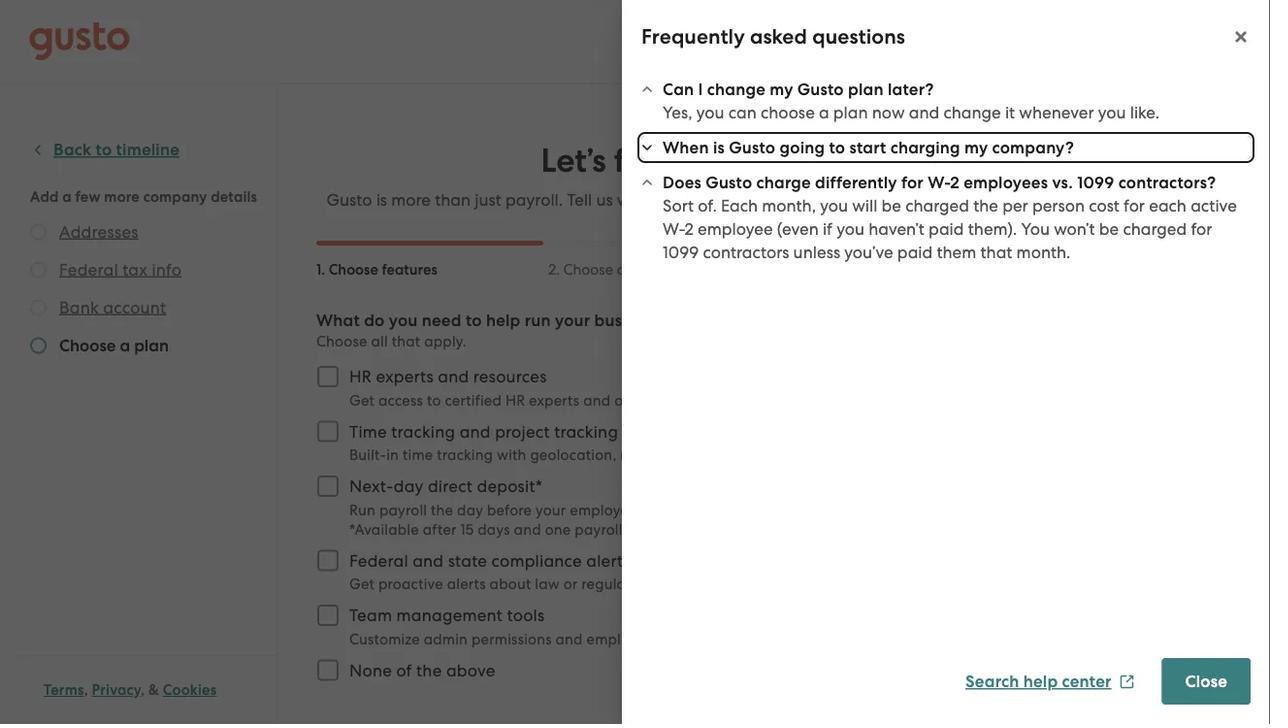 Task type: describe. For each thing, give the bounding box(es) containing it.
when is gusto going to start charging my company?
[[663, 137, 1074, 157]]

*available
[[349, 521, 419, 538]]

1099 inside sort of. each month, you will be charged the per person cost for each active w-2 employee (even if you haven't paid them). you won't be charged for 1099 contractors unless you've paid them that month.
[[663, 243, 699, 262]]

next-day direct deposit*
[[349, 477, 543, 496]]

for down the active on the right top of page
[[1191, 219, 1212, 239]]

apply.
[[424, 333, 467, 350]]

choose plan
[[1023, 261, 1107, 278]]

2 horizontal spatial hr
[[641, 392, 661, 409]]

2 inside sort of. each month, you will be charged the per person cost for each active w-2 employee (even if you haven't paid them). you won't be charged for 1099 contractors unless you've paid them that month.
[[685, 219, 694, 239]]

save
[[970, 190, 1005, 210]]

Team management tools checkbox
[[307, 594, 349, 637]]

choose for choose plan
[[1023, 261, 1073, 278]]

time tracking and project tracking
[[349, 422, 618, 441]]

1 vertical spatial my
[[965, 137, 988, 157]]

plan right a
[[834, 103, 868, 122]]

law
[[535, 576, 560, 592]]

team management tools
[[349, 606, 545, 625]]

or
[[564, 576, 578, 592]]

person
[[1033, 196, 1085, 215]]

gusto up each
[[706, 172, 752, 192]]

faqs
[[1197, 155, 1237, 175]]

tools
[[507, 606, 545, 625]]

center.
[[730, 392, 779, 409]]

close
[[1186, 671, 1228, 691]]

time inside the let's find the right plan for you gusto is more than just payroll. tell us what your company needs, and we'll help you save time and feel like an expert.
[[1009, 190, 1043, 210]]

0 vertical spatial alerts
[[586, 551, 631, 570]]

0 vertical spatial paid
[[929, 219, 964, 239]]

you've
[[845, 243, 894, 262]]

to down hr experts and resources
[[427, 392, 441, 409]]

than
[[435, 190, 471, 210]]

and up won't
[[1047, 190, 1078, 210]]

0 vertical spatial charged
[[906, 196, 970, 215]]

regulation
[[582, 576, 653, 592]]

create
[[911, 630, 955, 647]]

the for right
[[683, 141, 733, 181]]

1 horizontal spatial experts
[[529, 392, 580, 409]]

what do you need to help run your business? choose all that apply.
[[316, 310, 670, 350]]

contractors?
[[1119, 172, 1216, 192]]

search
[[966, 671, 1020, 691]]

your inside run payroll the day before your employees need to be paid. *available after 15 days and one payroll
[[536, 501, 566, 518]]

terms link
[[44, 681, 84, 699]]

number
[[850, 261, 902, 278]]

compliance
[[492, 551, 582, 570]]

and up certified
[[438, 367, 469, 386]]

0 vertical spatial 2
[[950, 172, 960, 192]]

find
[[614, 141, 675, 181]]

the inside sort of. each month, you will be charged the per person cost for each active w-2 employee (even if you haven't paid them). you won't be charged for 1099 contractors unless you've paid them that month.
[[974, 196, 999, 215]]

2 , from the left
[[141, 681, 145, 699]]

that inside sort of. each month, you will be charged the per person cost for each active w-2 employee (even if you haven't paid them). you won't be charged for 1099 contractors unless you've paid them that month.
[[981, 243, 1013, 262]]

customize
[[349, 630, 420, 647]]

Next-day direct deposit* checkbox
[[307, 465, 349, 508]]

0 horizontal spatial change
[[707, 79, 766, 99]]

1 vertical spatial be
[[1099, 219, 1119, 239]]

gusto down the can
[[729, 137, 776, 157]]

do
[[364, 310, 385, 330]]

let's
[[541, 141, 606, 181]]

before
[[487, 501, 532, 518]]

company?
[[992, 137, 1074, 157]]

0 vertical spatial my
[[770, 79, 793, 99]]

of.
[[698, 196, 717, 215]]

the for day
[[431, 501, 453, 518]]

federal and state compliance alerts
[[349, 551, 631, 570]]

whenever
[[1019, 103, 1094, 122]]

federal
[[349, 551, 408, 570]]

home image
[[29, 22, 130, 61]]

month.
[[1017, 243, 1071, 262]]

you up save
[[950, 141, 1007, 181]]

close button
[[1162, 658, 1251, 705]]

0 horizontal spatial hr
[[349, 367, 372, 386]]

account menu element
[[944, 0, 1241, 82]]

can i change my gusto plan later?
[[663, 79, 934, 99]]

for right cost
[[1124, 196, 1145, 215]]

you up if at the top of page
[[820, 196, 848, 215]]

search help center link
[[966, 671, 1135, 691]]

like.
[[1130, 103, 1160, 122]]

does gusto charge differently for w-2 employees vs. 1099 contractors?
[[663, 172, 1216, 192]]

does
[[663, 172, 702, 192]]

plan down won't
[[1076, 261, 1107, 278]]

is inside the let's find the right plan for you gusto is more than just payroll. tell us what your company needs, and we'll help you save time and feel like an expert.
[[376, 190, 387, 210]]

HR experts and resources checkbox
[[307, 355, 349, 398]]

and right edits
[[724, 446, 752, 463]]

1 , from the left
[[84, 681, 88, 699]]

choose inside what do you need to help run your business? choose all that apply.
[[316, 333, 368, 350]]

i
[[698, 79, 703, 99]]

edits
[[687, 446, 721, 463]]

contractors
[[703, 243, 789, 262]]

differently
[[815, 172, 897, 192]]

when
[[663, 137, 709, 157]]

choose for choose customer support
[[563, 261, 613, 278]]

1 vertical spatial more.
[[1151, 630, 1190, 647]]

none of the above
[[349, 660, 495, 680]]

each
[[1149, 196, 1187, 215]]

and up if at the top of page
[[828, 190, 859, 210]]

employee inside sort of. each month, you will be charged the per person cost for each active w-2 employee (even if you haven't paid them). you won't be charged for 1099 contractors unless you've paid them that month.
[[698, 219, 773, 239]]

none
[[349, 660, 392, 680]]

states
[[923, 261, 963, 278]]

1 horizontal spatial hr
[[506, 392, 525, 409]]

can
[[729, 103, 757, 122]]

your inside what do you need to help run your business? choose all that apply.
[[555, 310, 590, 330]]

center
[[1062, 671, 1112, 691]]

won't
[[1054, 219, 1095, 239]]

geolocation,
[[530, 446, 617, 463]]

day inside run payroll the day before your employees need to be paid. *available after 15 days and one payroll
[[457, 501, 483, 518]]

month,
[[762, 196, 816, 215]]

now
[[872, 103, 905, 122]]

w- inside sort of. each month, you will be charged the per person cost for each active w-2 employee (even if you haven't paid them). you won't be charged for 1099 contractors unless you've paid them that month.
[[663, 219, 685, 239]]

yes, you can choose a plan now and change it whenever you like.
[[663, 103, 1160, 122]]

with
[[497, 446, 527, 463]]

paid.
[[725, 501, 761, 518]]

projects,
[[1086, 446, 1144, 463]]

help inside the let's find the right plan for you gusto is more than just payroll. tell us what your company needs, and we'll help you save time and feel like an expert.
[[900, 190, 934, 210]]

one
[[545, 521, 571, 538]]

and down or
[[556, 630, 583, 647]]

terms
[[44, 681, 84, 699]]

direct
[[428, 477, 473, 496]]

an inside the let's find the right plan for you gusto is more than just payroll. tell us what your company needs, and we'll help you save time and feel like an expert.
[[1143, 190, 1164, 210]]

plan inside the let's find the right plan for you gusto is more than just payroll. tell us what your company needs, and we'll help you save time and feel like an expert.
[[822, 141, 891, 181]]

customize admin permissions and employee onboarding, manage remote teams, create an employee directory, and more.
[[349, 630, 1190, 647]]

automatic
[[832, 446, 903, 463]]

0 horizontal spatial day
[[394, 477, 424, 496]]

them).
[[968, 219, 1017, 239]]

needs,
[[774, 190, 824, 210]]

you down 'i'
[[697, 103, 725, 122]]

0 horizontal spatial alerts
[[447, 576, 486, 592]]

0 horizontal spatial payroll
[[379, 501, 427, 518]]

your inside the let's find the right plan for you gusto is more than just payroll. tell us what your company needs, and we'll help you save time and feel like an expert.
[[660, 190, 694, 210]]

0 vertical spatial be
[[882, 196, 902, 215]]

and up proactive
[[413, 551, 444, 570]]

you right if at the top of page
[[837, 219, 865, 239]]

Federal and state compliance alerts checkbox
[[307, 539, 349, 582]]

hr experts and resources
[[349, 367, 547, 386]]

expert.
[[1168, 190, 1221, 210]]

to inside "frequently asked questions" dialog
[[829, 137, 846, 157]]

affect
[[792, 576, 833, 592]]

faqs button
[[1173, 154, 1237, 177]]

0 horizontal spatial employee
[[587, 630, 654, 647]]

if
[[823, 219, 833, 239]]

0 horizontal spatial of
[[396, 660, 412, 680]]



Task type: vqa. For each thing, say whether or not it's contained in the screenshot.
People
no



Task type: locate. For each thing, give the bounding box(es) containing it.
and inside "frequently asked questions" dialog
[[909, 103, 940, 122]]

choose up what
[[329, 261, 378, 279]]

help left center
[[1024, 671, 1058, 691]]

1 horizontal spatial charged
[[1123, 219, 1187, 239]]

day up 15
[[457, 501, 483, 518]]

permissions
[[472, 630, 552, 647]]

that right all
[[392, 333, 421, 350]]

the for above
[[416, 660, 442, 680]]

2 horizontal spatial payroll
[[906, 446, 954, 463]]

your right run
[[555, 310, 590, 330]]

0 vertical spatial more.
[[1179, 446, 1219, 463]]

1 horizontal spatial alerts
[[586, 551, 631, 570]]

0 horizontal spatial 2
[[685, 219, 694, 239]]

2 horizontal spatial employee
[[980, 630, 1048, 647]]

hr
[[349, 367, 372, 386], [506, 392, 525, 409], [641, 392, 661, 409]]

0 vertical spatial employees
[[964, 172, 1048, 192]]

1 horizontal spatial my
[[965, 137, 988, 157]]

about
[[490, 576, 531, 592]]

experts up project
[[529, 392, 580, 409]]

2 vertical spatial help
[[1024, 671, 1058, 691]]

and down later? at the right of page
[[909, 103, 940, 122]]

choose features
[[329, 261, 437, 279]]

for inside the let's find the right plan for you gusto is more than just payroll. tell us what your company needs, and we'll help you save time and feel like an expert.
[[899, 141, 943, 181]]

1 vertical spatial need
[[647, 501, 682, 518]]

1 horizontal spatial time
[[1009, 190, 1043, 210]]

to up apply.
[[466, 310, 482, 330]]

paid down haven't
[[898, 243, 933, 262]]

gusto inside the let's find the right plan for you gusto is more than just payroll. tell us what your company needs, and we'll help you save time and feel like an expert.
[[327, 190, 372, 210]]

payroll right one
[[575, 521, 623, 538]]

and down certified
[[460, 422, 491, 441]]

you right do
[[389, 310, 418, 330]]

terms , privacy , & cookies
[[44, 681, 217, 699]]

1 horizontal spatial be
[[882, 196, 902, 215]]

sort
[[663, 196, 694, 215]]

will
[[852, 196, 878, 215]]

the up them).
[[974, 196, 999, 215]]

days
[[478, 521, 510, 538]]

1 vertical spatial of
[[396, 660, 412, 680]]

1 horizontal spatial day
[[457, 501, 483, 518]]

1 vertical spatial employees
[[570, 501, 644, 518]]

1 vertical spatial change
[[944, 103, 1001, 122]]

you
[[1021, 219, 1050, 239]]

time
[[1009, 190, 1043, 210], [403, 446, 433, 463]]

payroll left "syncing,"
[[906, 446, 954, 463]]

project
[[495, 422, 550, 441]]

frequently asked questions dialog
[[622, 0, 1270, 724]]

help inside "frequently asked questions" dialog
[[1024, 671, 1058, 691]]

the down admin
[[416, 660, 442, 680]]

my up choose
[[770, 79, 793, 99]]

and down the before
[[514, 521, 541, 538]]

0 vertical spatial is
[[713, 137, 725, 157]]

w- down sort
[[663, 219, 685, 239]]

0 vertical spatial need
[[422, 310, 462, 330]]

employees inside "frequently asked questions" dialog
[[964, 172, 1048, 192]]

and
[[909, 103, 940, 122], [828, 190, 859, 210], [1047, 190, 1078, 210], [438, 367, 469, 386], [583, 392, 611, 409], [460, 422, 491, 441], [724, 446, 752, 463], [1148, 446, 1176, 463], [514, 521, 541, 538], [413, 551, 444, 570], [556, 630, 583, 647], [1120, 630, 1147, 647]]

2 vertical spatial be
[[704, 501, 722, 518]]

you inside what do you need to help run your business? choose all that apply.
[[389, 310, 418, 330]]

1 horizontal spatial need
[[647, 501, 682, 518]]

1 horizontal spatial help
[[900, 190, 934, 210]]

gusto left more
[[327, 190, 372, 210]]

0 horizontal spatial my
[[770, 79, 793, 99]]

all
[[371, 333, 388, 350]]

0 horizontal spatial experts
[[376, 367, 434, 386]]

1 horizontal spatial 1099
[[1077, 172, 1115, 192]]

in
[[386, 446, 399, 463]]

2 left save
[[950, 172, 960, 192]]

yes,
[[663, 103, 693, 122]]

change up the can
[[707, 79, 766, 99]]

,
[[84, 681, 88, 699], [141, 681, 145, 699]]

1 horizontal spatial change
[[944, 103, 1001, 122]]

choose for choose features
[[329, 261, 378, 279]]

run
[[349, 501, 376, 518]]

0 horizontal spatial need
[[422, 310, 462, 330]]

0 horizontal spatial 1099
[[663, 243, 699, 262]]

1 vertical spatial that
[[392, 333, 421, 350]]

0 vertical spatial an
[[1143, 190, 1164, 210]]

choose left the customer
[[563, 261, 613, 278]]

help up haven't
[[900, 190, 934, 210]]

get for federal
[[349, 576, 375, 592]]

0 vertical spatial experts
[[376, 367, 434, 386]]

0 vertical spatial of
[[906, 261, 919, 278]]

to left paid. on the bottom right
[[686, 501, 700, 518]]

get down federal in the left of the page
[[349, 576, 375, 592]]

sort of. each month, you will be charged the per person cost for each active w-2 employee (even if you haven't paid them). you won't be charged for 1099 contractors unless you've paid them that month.
[[663, 196, 1237, 262]]

confirm
[[793, 261, 846, 278]]

help
[[900, 190, 934, 210], [486, 310, 521, 330], [1024, 671, 1058, 691]]

0 horizontal spatial time
[[403, 446, 433, 463]]

1 vertical spatial help
[[486, 310, 521, 330]]

built-in time tracking with geolocation, manager edits and approvals, automatic payroll syncing, unlimited projects, and more.
[[349, 446, 1219, 463]]

and right projects,
[[1148, 446, 1176, 463]]

team.
[[871, 576, 911, 592]]

1 vertical spatial 2
[[685, 219, 694, 239]]

hr down resources on the left bottom of page
[[506, 392, 525, 409]]

1 horizontal spatial of
[[906, 261, 919, 278]]

that down them).
[[981, 243, 1013, 262]]

state
[[448, 551, 487, 570]]

1 horizontal spatial w-
[[928, 172, 950, 192]]

1 horizontal spatial that
[[718, 576, 747, 592]]

changes
[[657, 576, 715, 592]]

you left like. at the top right of page
[[1098, 103, 1126, 122]]

my up does gusto charge differently for w-2 employees vs. 1099 contractors?
[[965, 137, 988, 157]]

need down manager
[[647, 501, 682, 518]]

choose down 'you'
[[1023, 261, 1073, 278]]

for
[[899, 141, 943, 181], [902, 172, 924, 192], [1124, 196, 1145, 215], [1191, 219, 1212, 239]]

choose
[[761, 103, 815, 122]]

an right 'like'
[[1143, 190, 1164, 210]]

access
[[378, 392, 423, 409]]

tracking up geolocation,
[[554, 422, 618, 441]]

my
[[770, 79, 793, 99], [965, 137, 988, 157]]

0 horizontal spatial be
[[704, 501, 722, 518]]

plan
[[848, 79, 884, 99], [834, 103, 868, 122], [822, 141, 891, 181], [1076, 261, 1107, 278]]

your left of.
[[660, 190, 694, 210]]

1099
[[1077, 172, 1115, 192], [663, 243, 699, 262]]

0 horizontal spatial is
[[376, 190, 387, 210]]

need up apply.
[[422, 310, 462, 330]]

Time tracking and project tracking checkbox
[[307, 410, 349, 453]]

2 vertical spatial that
[[718, 576, 747, 592]]

1 horizontal spatial employee
[[698, 219, 773, 239]]

day down in
[[394, 477, 424, 496]]

None of the above checkbox
[[307, 649, 349, 691]]

to
[[829, 137, 846, 157], [466, 310, 482, 330], [427, 392, 441, 409], [686, 501, 700, 518]]

cookies
[[163, 681, 217, 699]]

0 vertical spatial 1099
[[1077, 172, 1115, 192]]

1 vertical spatial time
[[403, 446, 433, 463]]

is inside "frequently asked questions" dialog
[[713, 137, 725, 157]]

payroll up *available
[[379, 501, 427, 518]]

2
[[950, 172, 960, 192], [685, 219, 694, 239]]

team
[[349, 606, 392, 625]]

that
[[981, 243, 1013, 262], [392, 333, 421, 350], [718, 576, 747, 592]]

questions
[[813, 25, 905, 49]]

0 vertical spatial time
[[1009, 190, 1043, 210]]

employees up one
[[570, 501, 644, 518]]

that inside what do you need to help run your business? choose all that apply.
[[392, 333, 421, 350]]

employees up per
[[964, 172, 1048, 192]]

us
[[596, 190, 613, 210]]

company
[[698, 190, 770, 210]]

help left run
[[486, 310, 521, 330]]

resources
[[473, 367, 547, 386]]

1 vertical spatial paid
[[898, 243, 933, 262]]

1 vertical spatial alerts
[[447, 576, 486, 592]]

, left privacy
[[84, 681, 88, 699]]

tracking
[[391, 422, 455, 441], [554, 422, 618, 441], [437, 446, 493, 463]]

1 horizontal spatial employees
[[964, 172, 1048, 192]]

plan up now
[[848, 79, 884, 99]]

can
[[663, 79, 694, 99]]

0 vertical spatial that
[[981, 243, 1013, 262]]

get proactive alerts about law or regulation changes that could affect your team.
[[349, 576, 911, 592]]

0 vertical spatial change
[[707, 79, 766, 99]]

the
[[683, 141, 733, 181], [974, 196, 999, 215], [431, 501, 453, 518], [416, 660, 442, 680]]

0 vertical spatial help
[[900, 190, 934, 210]]

what
[[316, 310, 360, 330]]

the up after
[[431, 501, 453, 518]]

1 vertical spatial day
[[457, 501, 483, 518]]

them
[[937, 243, 977, 262]]

1 horizontal spatial ,
[[141, 681, 145, 699]]

hr down all
[[349, 367, 372, 386]]

0 horizontal spatial charged
[[906, 196, 970, 215]]

the inside the let's find the right plan for you gusto is more than just payroll. tell us what your company needs, and we'll help you save time and feel like an expert.
[[683, 141, 733, 181]]

tracking down access on the left bottom
[[391, 422, 455, 441]]

employee down each
[[698, 219, 773, 239]]

plan up we'll
[[822, 141, 891, 181]]

to left start
[[829, 137, 846, 157]]

alerts up regulation
[[586, 551, 631, 570]]

is right when
[[713, 137, 725, 157]]

0 horizontal spatial w-
[[663, 219, 685, 239]]

0 horizontal spatial help
[[486, 310, 521, 330]]

2 horizontal spatial that
[[981, 243, 1013, 262]]

1099 down sort
[[663, 243, 699, 262]]

(even
[[777, 219, 819, 239]]

, left &
[[141, 681, 145, 699]]

to inside run payroll the day before your employees need to be paid. *available after 15 days and one payroll
[[686, 501, 700, 518]]

feel
[[1082, 190, 1110, 210]]

that left could
[[718, 576, 747, 592]]

2 vertical spatial payroll
[[575, 521, 623, 538]]

payroll.
[[506, 190, 563, 210]]

and right 'directory,'
[[1120, 630, 1147, 647]]

business?
[[595, 310, 670, 330]]

time right in
[[403, 446, 433, 463]]

2 horizontal spatial help
[[1024, 671, 1058, 691]]

charging
[[891, 137, 961, 157]]

start
[[850, 137, 887, 157]]

help inside what do you need to help run your business? choose all that apply.
[[486, 310, 521, 330]]

of right none
[[396, 660, 412, 680]]

0 horizontal spatial that
[[392, 333, 421, 350]]

0 vertical spatial get
[[349, 392, 375, 409]]

for down yes, you can choose a plan now and change it whenever you like.
[[899, 141, 943, 181]]

1 vertical spatial payroll
[[379, 501, 427, 518]]

1 vertical spatial w-
[[663, 219, 685, 239]]

your left team.
[[837, 576, 867, 592]]

1 horizontal spatial 2
[[950, 172, 960, 192]]

proactive
[[378, 576, 443, 592]]

2 down sort
[[685, 219, 694, 239]]

an right create
[[958, 630, 977, 647]]

alerts down state
[[447, 576, 486, 592]]

0 vertical spatial w-
[[928, 172, 950, 192]]

1 horizontal spatial payroll
[[575, 521, 623, 538]]

more. right projects,
[[1179, 446, 1219, 463]]

could
[[751, 576, 789, 592]]

0 horizontal spatial ,
[[84, 681, 88, 699]]

tracking down time tracking and project tracking
[[437, 446, 493, 463]]

our
[[615, 392, 638, 409]]

confirm number of states
[[793, 261, 963, 278]]

1099 up cost
[[1077, 172, 1115, 192]]

haven't
[[869, 219, 925, 239]]

1 vertical spatial experts
[[529, 392, 580, 409]]

day
[[394, 477, 424, 496], [457, 501, 483, 518]]

employee
[[698, 219, 773, 239], [587, 630, 654, 647], [980, 630, 1048, 647]]

1 vertical spatial is
[[376, 190, 387, 210]]

1 vertical spatial get
[[349, 576, 375, 592]]

choose down what
[[316, 333, 368, 350]]

0 horizontal spatial an
[[958, 630, 977, 647]]

and left our
[[583, 392, 611, 409]]

0 vertical spatial payroll
[[906, 446, 954, 463]]

tell
[[567, 190, 592, 210]]

be inside run payroll the day before your employees need to be paid. *available after 15 days and one payroll
[[704, 501, 722, 518]]

asked
[[750, 25, 808, 49]]

for down charging
[[902, 172, 924, 192]]

1 vertical spatial charged
[[1123, 219, 1187, 239]]

employees inside run payroll the day before your employees need to be paid. *available after 15 days and one payroll
[[570, 501, 644, 518]]

2 get from the top
[[349, 576, 375, 592]]

1 vertical spatial an
[[958, 630, 977, 647]]

0 horizontal spatial employees
[[570, 501, 644, 518]]

gusto up a
[[798, 79, 844, 99]]

run payroll the day before your employees need to be paid. *available after 15 days and one payroll
[[349, 501, 761, 538]]

admin
[[424, 630, 468, 647]]

features
[[382, 261, 437, 279]]

just
[[475, 190, 502, 210]]

approvals,
[[756, 446, 828, 463]]

be up haven't
[[882, 196, 902, 215]]

built-
[[349, 446, 386, 463]]

charged
[[906, 196, 970, 215], [1123, 219, 1187, 239]]

charged down each at the right top of the page
[[1123, 219, 1187, 239]]

be down cost
[[1099, 219, 1119, 239]]

employee down regulation
[[587, 630, 654, 647]]

get for hr
[[349, 392, 375, 409]]

need inside what do you need to help run your business? choose all that apply.
[[422, 310, 462, 330]]

run
[[525, 310, 551, 330]]

hr right our
[[641, 392, 661, 409]]

experts
[[376, 367, 434, 386], [529, 392, 580, 409]]

0 vertical spatial day
[[394, 477, 424, 496]]

more. up "close" at the bottom of the page
[[1151, 630, 1190, 647]]

the inside run payroll the day before your employees need to be paid. *available after 15 days and one payroll
[[431, 501, 453, 518]]

paid up them
[[929, 219, 964, 239]]

we'll
[[863, 190, 896, 210]]

employee up search
[[980, 630, 1048, 647]]

manager
[[620, 446, 684, 463]]

let's find the right plan for you gusto is more than just payroll. tell us what your company needs, and we'll help you save time and feel like an expert.
[[327, 141, 1221, 210]]

is left more
[[376, 190, 387, 210]]

2 horizontal spatial be
[[1099, 219, 1119, 239]]

1 horizontal spatial an
[[1143, 190, 1164, 210]]

1 vertical spatial 1099
[[663, 243, 699, 262]]

each
[[721, 196, 758, 215]]

you left save
[[938, 190, 966, 210]]

get access to certified hr experts and our hr resource center.
[[349, 392, 779, 409]]

be left paid. on the bottom right
[[704, 501, 722, 518]]

it
[[1005, 103, 1015, 122]]

w- down charging
[[928, 172, 950, 192]]

get up the time
[[349, 392, 375, 409]]

teams,
[[861, 630, 907, 647]]

need inside run payroll the day before your employees need to be paid. *available after 15 days and one payroll
[[647, 501, 682, 518]]

1 get from the top
[[349, 392, 375, 409]]

to inside what do you need to help run your business? choose all that apply.
[[466, 310, 482, 330]]

change left it
[[944, 103, 1001, 122]]

experts up access on the left bottom
[[376, 367, 434, 386]]

1 horizontal spatial is
[[713, 137, 725, 157]]

and inside run payroll the day before your employees need to be paid. *available after 15 days and one payroll
[[514, 521, 541, 538]]

charged down does gusto charge differently for w-2 employees vs. 1099 contractors?
[[906, 196, 970, 215]]



